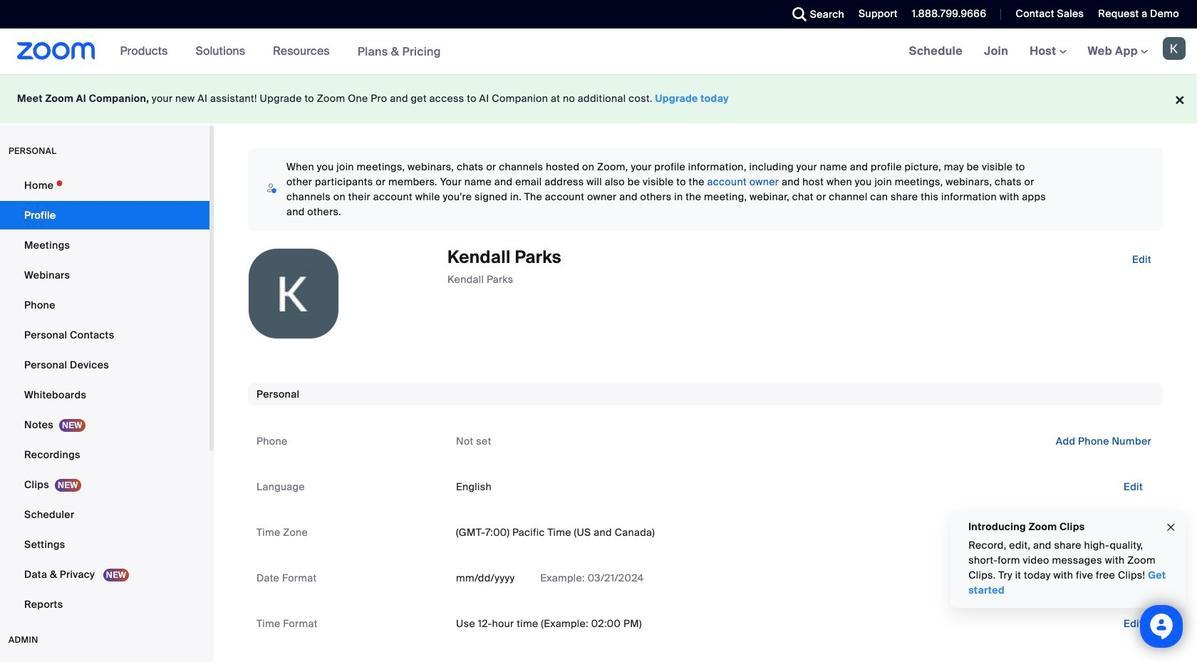 Task type: vqa. For each thing, say whether or not it's contained in the screenshot.
ADD icon
no



Task type: locate. For each thing, give the bounding box(es) containing it.
close image
[[1166, 519, 1177, 536]]

footer
[[0, 74, 1198, 123]]

user photo image
[[249, 249, 339, 339]]

product information navigation
[[110, 29, 452, 75]]

profile picture image
[[1164, 37, 1186, 60]]

banner
[[0, 29, 1198, 75]]

personal menu menu
[[0, 171, 210, 620]]



Task type: describe. For each thing, give the bounding box(es) containing it.
zoom logo image
[[17, 42, 95, 60]]

meetings navigation
[[899, 29, 1198, 75]]

edit user photo image
[[282, 287, 305, 300]]



